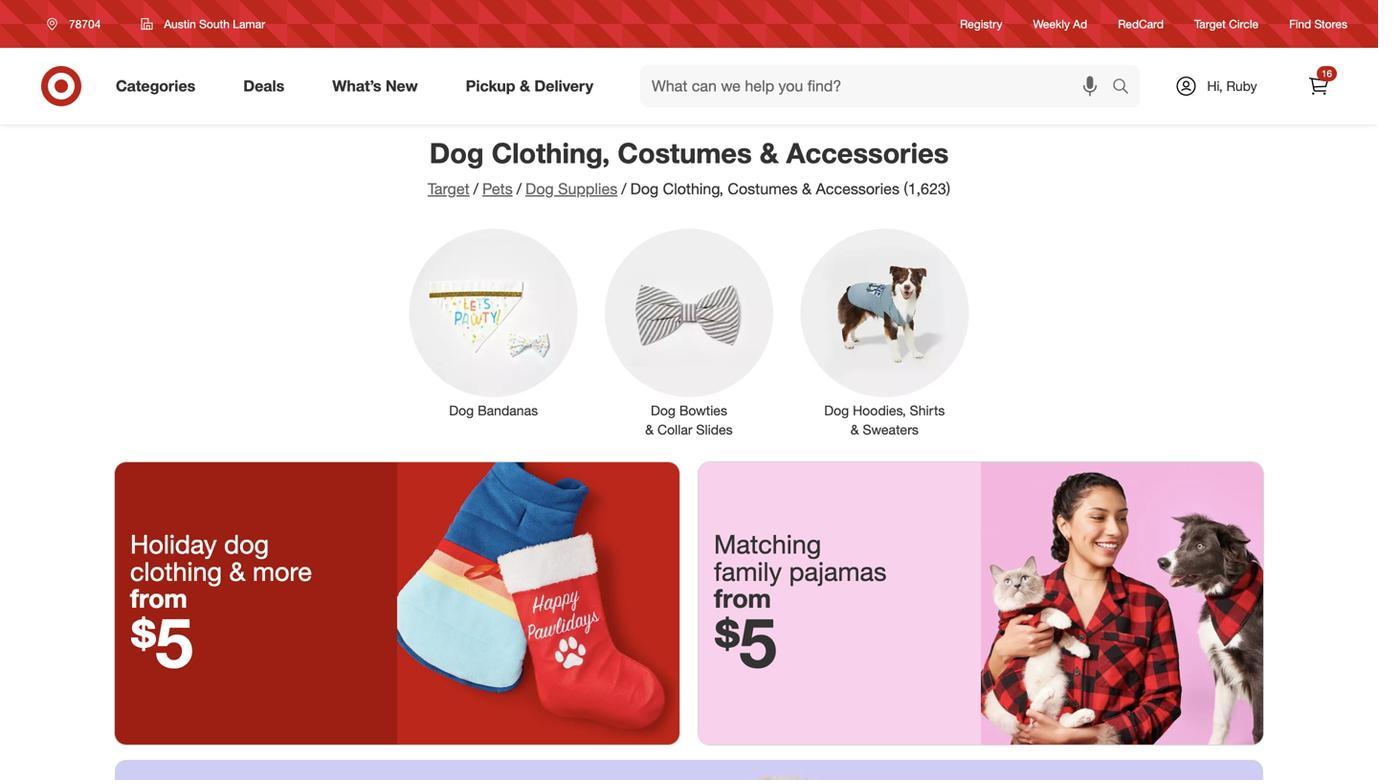 Task type: vqa. For each thing, say whether or not it's contained in the screenshot.
the rightmost "Deals"
no



Task type: locate. For each thing, give the bounding box(es) containing it.
pickup & delivery link
[[450, 65, 617, 107]]

0 horizontal spatial clothing,
[[492, 136, 610, 170]]

1 vertical spatial clothing,
[[663, 179, 724, 198]]

stores
[[1315, 17, 1348, 31]]

pickup & delivery
[[466, 77, 594, 95]]

2 horizontal spatial /
[[622, 179, 627, 198]]

dog left hoodies,
[[824, 402, 849, 419]]

from down holiday
[[130, 583, 187, 614]]

3 / from the left
[[622, 179, 627, 198]]

clothing
[[130, 556, 222, 587]]

hi,
[[1207, 78, 1223, 94]]

1 horizontal spatial target
[[1195, 17, 1226, 31]]

registry link
[[960, 16, 1003, 32]]

target left 'pets' link
[[428, 179, 470, 198]]

search
[[1104, 79, 1150, 97]]

target link
[[428, 179, 470, 198]]

&
[[520, 77, 530, 95], [760, 136, 779, 170], [802, 179, 812, 198], [646, 421, 654, 438], [851, 421, 859, 438], [229, 556, 246, 587]]

dog up "collar" in the bottom of the page
[[651, 402, 676, 419]]

target
[[1195, 17, 1226, 31], [428, 179, 470, 198]]

ruby
[[1227, 78, 1258, 94]]

dog inside dog hoodies, shirts & sweaters
[[824, 402, 849, 419]]

matching
[[714, 528, 822, 560]]

accessories down what can we help you find? suggestions appear below search box
[[787, 136, 949, 170]]

dog up target link
[[430, 136, 484, 170]]

dog bowties & collar slides
[[646, 402, 733, 438]]

/
[[474, 179, 479, 198], [517, 179, 522, 198], [622, 179, 627, 198]]

hi, ruby
[[1207, 78, 1258, 94]]

1 from from the left
[[130, 583, 187, 614]]

0 horizontal spatial /
[[474, 179, 479, 198]]

target circle link
[[1195, 16, 1259, 32]]

$5
[[130, 600, 193, 684], [714, 600, 777, 684]]

$5 down clothing
[[130, 600, 193, 684]]

weekly ad link
[[1033, 16, 1088, 32]]

bowties
[[680, 402, 728, 419]]

1 horizontal spatial $5
[[714, 600, 777, 684]]

more
[[253, 556, 312, 587]]

categories link
[[100, 65, 219, 107]]

delivery
[[535, 77, 594, 95]]

1 vertical spatial target
[[428, 179, 470, 198]]

& inside dog hoodies, shirts & sweaters
[[851, 421, 859, 438]]

find stores link
[[1290, 16, 1348, 32]]

dog
[[430, 136, 484, 170], [526, 179, 554, 198], [630, 179, 659, 198], [449, 402, 474, 419], [651, 402, 676, 419], [824, 402, 849, 419]]

2 from from the left
[[714, 583, 771, 614]]

clothing,
[[492, 136, 610, 170], [663, 179, 724, 198]]

/ right "pets"
[[517, 179, 522, 198]]

accessories left (1,623)
[[816, 179, 900, 198]]

78704
[[69, 17, 101, 31]]

supplies
[[558, 179, 618, 198]]

0 horizontal spatial $5
[[130, 600, 193, 684]]

16 link
[[1298, 65, 1340, 107]]

dog right 'pets' link
[[526, 179, 554, 198]]

0 vertical spatial clothing,
[[492, 136, 610, 170]]

dog clothing, costumes & accessories target / pets / dog supplies / dog clothing, costumes & accessories (1,623)
[[428, 136, 951, 198]]

16
[[1322, 67, 1333, 79]]

dog for clothing,
[[430, 136, 484, 170]]

2 $5 from the left
[[714, 600, 777, 684]]

(1,623)
[[904, 179, 951, 198]]

austin
[[164, 17, 196, 31]]

target left circle
[[1195, 17, 1226, 31]]

what's
[[332, 77, 381, 95]]

0 horizontal spatial from
[[130, 583, 187, 614]]

holiday dog clothing & more from
[[130, 528, 312, 614]]

slides
[[696, 421, 733, 438]]

target circle
[[1195, 17, 1259, 31]]

dog inside dog bowties & collar slides
[[651, 402, 676, 419]]

dog right supplies
[[630, 179, 659, 198]]

matching family pajamas from
[[714, 528, 887, 614]]

$5 down family
[[714, 600, 777, 684]]

0 horizontal spatial target
[[428, 179, 470, 198]]

1 horizontal spatial /
[[517, 179, 522, 198]]

find stores
[[1290, 17, 1348, 31]]

0 vertical spatial accessories
[[787, 136, 949, 170]]

/ right supplies
[[622, 179, 627, 198]]

from
[[130, 583, 187, 614], [714, 583, 771, 614]]

1 $5 from the left
[[130, 600, 193, 684]]

holiday
[[130, 528, 217, 560]]

from down "matching"
[[714, 583, 771, 614]]

accessories
[[787, 136, 949, 170], [816, 179, 900, 198]]

dog left bandanas
[[449, 402, 474, 419]]

pickup
[[466, 77, 516, 95]]

what's new link
[[316, 65, 442, 107]]

/ left "pets"
[[474, 179, 479, 198]]

2 / from the left
[[517, 179, 522, 198]]

1 horizontal spatial from
[[714, 583, 771, 614]]

find
[[1290, 17, 1312, 31]]

0 vertical spatial target
[[1195, 17, 1226, 31]]

costumes
[[618, 136, 752, 170], [728, 179, 798, 198]]

new
[[386, 77, 418, 95]]

78704 button
[[34, 7, 121, 41]]

1 / from the left
[[474, 179, 479, 198]]



Task type: describe. For each thing, give the bounding box(es) containing it.
south
[[199, 17, 230, 31]]

pets link
[[482, 179, 513, 198]]

from inside matching family pajamas from
[[714, 583, 771, 614]]

categories
[[116, 77, 195, 95]]

What can we help you find? suggestions appear below search field
[[640, 65, 1117, 107]]

dog bandanas
[[449, 402, 538, 419]]

redcard link
[[1118, 16, 1164, 32]]

redcard
[[1118, 17, 1164, 31]]

dog bandanas link
[[396, 225, 591, 420]]

1 horizontal spatial clothing,
[[663, 179, 724, 198]]

0 vertical spatial costumes
[[618, 136, 752, 170]]

dog supplies link
[[526, 179, 618, 198]]

dog for hoodies,
[[824, 402, 849, 419]]

$5 for matching family pajamas from
[[714, 600, 777, 684]]

$5 for holiday dog clothing & more from
[[130, 600, 193, 684]]

austin south lamar button
[[129, 7, 278, 41]]

target inside dog clothing, costumes & accessories target / pets / dog supplies / dog clothing, costumes & accessories (1,623)
[[428, 179, 470, 198]]

circle
[[1229, 17, 1259, 31]]

pajamas
[[789, 556, 887, 587]]

family
[[714, 556, 782, 587]]

dog for bowties
[[651, 402, 676, 419]]

ad
[[1073, 17, 1088, 31]]

1 vertical spatial costumes
[[728, 179, 798, 198]]

hoodies,
[[853, 402, 906, 419]]

sweaters
[[863, 421, 919, 438]]

austin south lamar
[[164, 17, 265, 31]]

shirts
[[910, 402, 945, 419]]

from inside holiday dog clothing & more from
[[130, 583, 187, 614]]

lamar
[[233, 17, 265, 31]]

pets
[[482, 179, 513, 198]]

& inside holiday dog clothing & more from
[[229, 556, 246, 587]]

& inside dog bowties & collar slides
[[646, 421, 654, 438]]

bandanas
[[478, 402, 538, 419]]

weekly
[[1033, 17, 1070, 31]]

dog hoodies, shirts & sweaters
[[824, 402, 945, 438]]

what's new
[[332, 77, 418, 95]]

deals
[[243, 77, 285, 95]]

search button
[[1104, 65, 1150, 111]]

dog
[[224, 528, 269, 560]]

collar
[[658, 421, 693, 438]]

deals link
[[227, 65, 308, 107]]

weekly ad
[[1033, 17, 1088, 31]]

1 vertical spatial accessories
[[816, 179, 900, 198]]

dog for bandanas
[[449, 402, 474, 419]]

registry
[[960, 17, 1003, 31]]



